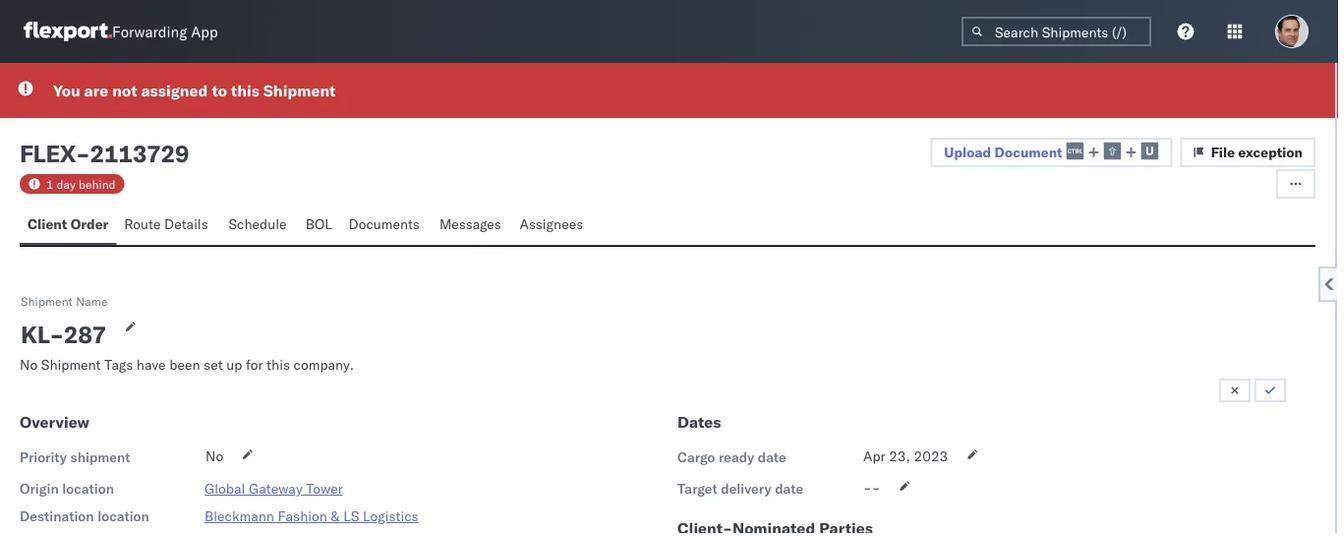Task type: locate. For each thing, give the bounding box(es) containing it.
target
[[678, 480, 718, 497]]

date right the ready
[[758, 449, 787, 466]]

1 vertical spatial this
[[267, 356, 290, 373]]

forwarding app link
[[24, 22, 218, 41]]

bleckmann fashion & ls logistics
[[205, 508, 419, 525]]

bol button
[[298, 207, 341, 245]]

global
[[205, 480, 245, 497]]

1 vertical spatial location
[[98, 508, 149, 525]]

Search Shipments (/) text field
[[962, 17, 1152, 46]]

0 vertical spatial date
[[758, 449, 787, 466]]

1 horizontal spatial no
[[206, 448, 224, 465]]

delivery
[[721, 480, 772, 497]]

no
[[20, 356, 38, 373], [206, 448, 224, 465]]

not
[[112, 81, 137, 100]]

shipment up kl-
[[21, 294, 73, 308]]

company.
[[294, 356, 354, 373]]

client order button
[[20, 207, 116, 245]]

shipment right the 'to'
[[263, 81, 336, 100]]

bol
[[306, 215, 332, 233]]

1 day behind
[[46, 177, 116, 191]]

set
[[204, 356, 223, 373]]

tags
[[104, 356, 133, 373]]

0 horizontal spatial no
[[20, 356, 38, 373]]

2023
[[914, 448, 949, 465]]

upload
[[945, 143, 992, 160]]

assignees
[[520, 215, 584, 233]]

shipment down kl-287
[[41, 356, 101, 373]]

messages
[[440, 215, 502, 233]]

no up global
[[206, 448, 224, 465]]

&
[[331, 508, 340, 525]]

route details button
[[116, 207, 221, 245]]

kl-287
[[21, 320, 106, 349]]

-
[[76, 139, 90, 168], [864, 479, 872, 496], [872, 479, 881, 496]]

1 vertical spatial date
[[775, 480, 804, 497]]

0 vertical spatial this
[[231, 81, 260, 100]]

fashion
[[278, 508, 328, 525]]

have
[[137, 356, 166, 373]]

no down kl-
[[20, 356, 38, 373]]

document
[[995, 143, 1063, 160]]

date right "delivery"
[[775, 480, 804, 497]]

location up destination location
[[62, 480, 114, 497]]

exception
[[1239, 144, 1304, 161]]

this
[[231, 81, 260, 100], [267, 356, 290, 373]]

date for target delivery date
[[775, 480, 804, 497]]

location down origin location in the left bottom of the page
[[98, 508, 149, 525]]

bleckmann fashion & ls logistics link
[[205, 508, 419, 525]]

file exception button
[[1181, 138, 1316, 167], [1181, 138, 1316, 167]]

location
[[62, 480, 114, 497], [98, 508, 149, 525]]

up
[[226, 356, 242, 373]]

origin
[[20, 480, 59, 497]]

you are not assigned to this shipment
[[53, 81, 336, 100]]

no for no shipment tags have been set up for this company.
[[20, 356, 38, 373]]

schedule
[[229, 215, 287, 233]]

schedule button
[[221, 207, 298, 245]]

assignees button
[[512, 207, 595, 245]]

23,
[[890, 448, 911, 465]]

tower
[[306, 480, 343, 497]]

flex - 2113729
[[20, 139, 189, 168]]

1 vertical spatial no
[[206, 448, 224, 465]]

0 vertical spatial location
[[62, 480, 114, 497]]

1
[[46, 177, 54, 191]]

flex
[[20, 139, 76, 168]]

shipment
[[263, 81, 336, 100], [21, 294, 73, 308], [41, 356, 101, 373]]

cargo ready date
[[678, 449, 787, 466]]

upload document button
[[931, 138, 1173, 167]]

destination
[[20, 508, 94, 525]]

documents button
[[341, 207, 432, 245]]

0 vertical spatial no
[[20, 356, 38, 373]]

dates
[[678, 412, 721, 432]]

date
[[758, 449, 787, 466], [775, 480, 804, 497]]

route
[[124, 215, 161, 233]]

this right for
[[267, 356, 290, 373]]

this right the 'to'
[[231, 81, 260, 100]]

file
[[1212, 144, 1236, 161]]

ready
[[719, 449, 755, 466]]

been
[[169, 356, 200, 373]]

forwarding app
[[112, 22, 218, 41]]



Task type: vqa. For each thing, say whether or not it's contained in the screenshot.
Shipment Name
yes



Task type: describe. For each thing, give the bounding box(es) containing it.
no for no
[[206, 448, 224, 465]]

for
[[246, 356, 263, 373]]

origin location
[[20, 480, 114, 497]]

apr 23, 2023
[[864, 448, 949, 465]]

no shipment tags have been set up for this company.
[[20, 356, 354, 373]]

target delivery date
[[678, 480, 804, 497]]

--
[[864, 479, 881, 496]]

2113729
[[90, 139, 189, 168]]

0 horizontal spatial this
[[231, 81, 260, 100]]

date for cargo ready date
[[758, 449, 787, 466]]

1 vertical spatial shipment
[[21, 294, 73, 308]]

priority
[[20, 449, 67, 466]]

are
[[84, 81, 108, 100]]

messages button
[[432, 207, 512, 245]]

assigned
[[141, 81, 208, 100]]

gateway
[[249, 480, 303, 497]]

destination location
[[20, 508, 149, 525]]

1 horizontal spatial this
[[267, 356, 290, 373]]

overview
[[20, 412, 89, 432]]

details
[[164, 215, 208, 233]]

apr
[[864, 448, 886, 465]]

upload document
[[945, 143, 1063, 160]]

bleckmann
[[205, 508, 274, 525]]

kl-
[[21, 320, 64, 349]]

flexport. image
[[24, 22, 112, 41]]

shipment name
[[21, 294, 108, 308]]

location for origin location
[[62, 480, 114, 497]]

app
[[191, 22, 218, 41]]

documents
[[349, 215, 420, 233]]

- for -
[[872, 479, 881, 496]]

287
[[64, 320, 106, 349]]

route details
[[124, 215, 208, 233]]

order
[[71, 215, 108, 233]]

global gateway tower link
[[205, 480, 343, 497]]

shipment
[[70, 449, 130, 466]]

name
[[76, 294, 108, 308]]

client
[[28, 215, 67, 233]]

to
[[212, 81, 227, 100]]

cargo
[[678, 449, 716, 466]]

global gateway tower
[[205, 480, 343, 497]]

file exception
[[1212, 144, 1304, 161]]

day
[[57, 177, 76, 191]]

you
[[53, 81, 80, 100]]

client order
[[28, 215, 108, 233]]

forwarding
[[112, 22, 187, 41]]

logistics
[[363, 508, 419, 525]]

2 vertical spatial shipment
[[41, 356, 101, 373]]

- for flex
[[76, 139, 90, 168]]

ls
[[344, 508, 359, 525]]

0 vertical spatial shipment
[[263, 81, 336, 100]]

behind
[[79, 177, 116, 191]]

priority shipment
[[20, 449, 130, 466]]

location for destination location
[[98, 508, 149, 525]]



